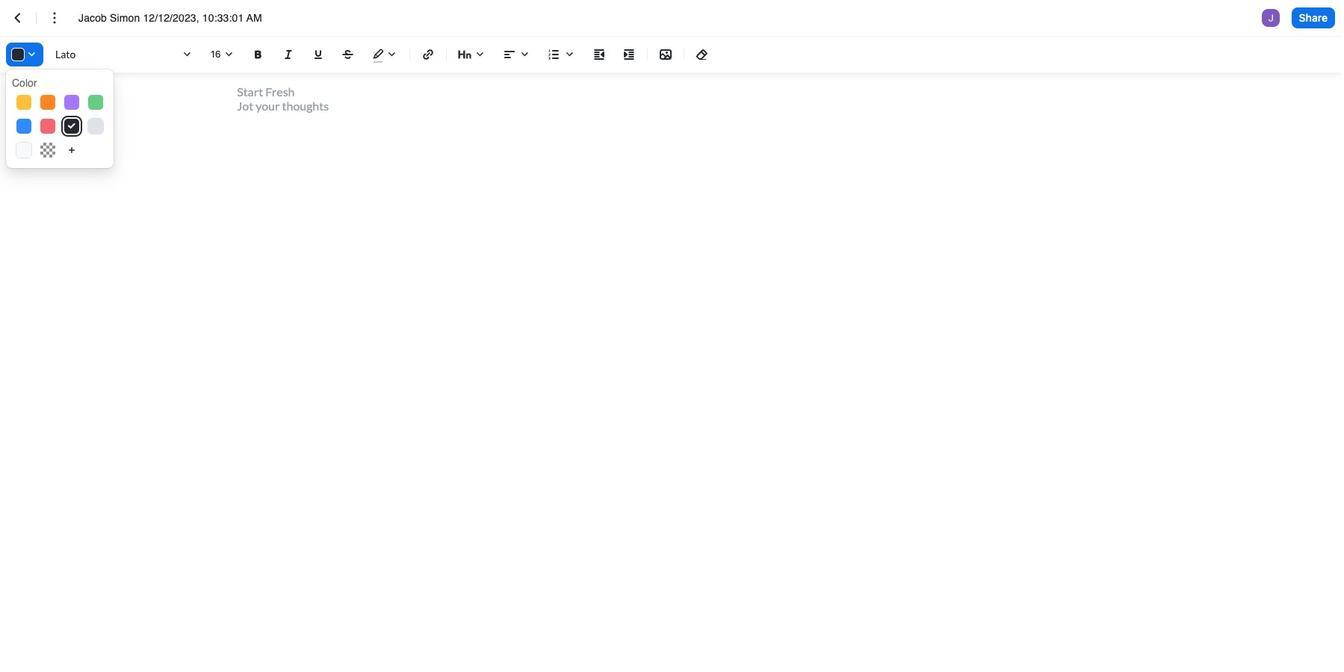 Task type: describe. For each thing, give the bounding box(es) containing it.
purple menu item
[[64, 95, 79, 110]]

16 button
[[205, 43, 241, 67]]

lato button
[[49, 43, 199, 67]]

black image
[[68, 123, 75, 129]]

share
[[1299, 11, 1328, 24]]

insert image image
[[657, 46, 675, 64]]

lato
[[55, 48, 76, 61]]

jacob simon image
[[1262, 9, 1280, 27]]

green menu item
[[88, 95, 103, 110]]

decrease indent image
[[590, 46, 608, 64]]

underline image
[[309, 46, 327, 64]]

clear style image
[[694, 46, 711, 64]]

more image
[[46, 9, 64, 27]]

orange menu item
[[40, 95, 55, 110]]

strikethrough image
[[339, 46, 357, 64]]

all notes image
[[9, 9, 27, 27]]

black menu item
[[64, 119, 79, 134]]

share button
[[1292, 7, 1336, 28]]

increase indent image
[[620, 46, 638, 64]]

bold image
[[250, 46, 268, 64]]



Task type: vqa. For each thing, say whether or not it's contained in the screenshot.
"computer."
no



Task type: locate. For each thing, give the bounding box(es) containing it.
red menu item
[[40, 119, 55, 134]]

None text field
[[78, 10, 277, 25]]

color
[[12, 77, 37, 89]]

link image
[[419, 46, 437, 64]]

16
[[211, 49, 221, 60]]

blue menu item
[[16, 119, 31, 134]]

white menu item
[[16, 143, 31, 158]]

yellow menu item
[[16, 95, 31, 110]]

clear menu item
[[40, 143, 55, 158]]

color menu
[[6, 70, 114, 168]]

gray menu item
[[88, 119, 103, 134]]

italic image
[[280, 46, 297, 64]]



